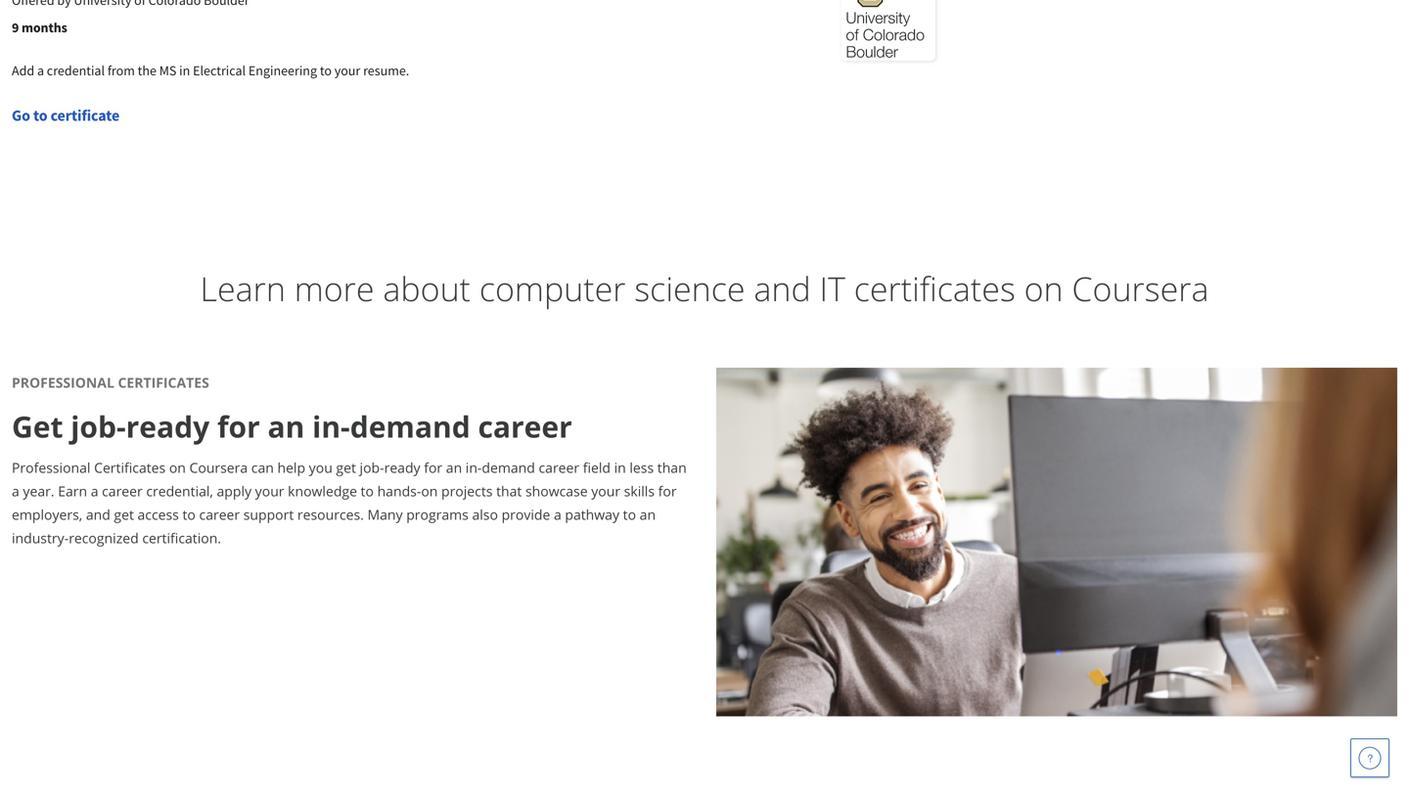 Task type: locate. For each thing, give the bounding box(es) containing it.
1 vertical spatial in-
[[466, 459, 482, 477]]

1 vertical spatial coursera
[[189, 459, 248, 477]]

your down 'field'
[[591, 482, 621, 501]]

job-
[[71, 407, 126, 447], [360, 459, 384, 477]]

1 horizontal spatial and
[[754, 266, 811, 311]]

2 horizontal spatial on
[[1024, 266, 1063, 311]]

2 vertical spatial on
[[421, 482, 438, 501]]

coursera
[[1072, 266, 1209, 311], [189, 459, 248, 477]]

skills
[[624, 482, 655, 501]]

1 horizontal spatial in-
[[466, 459, 482, 477]]

for
[[217, 407, 260, 447], [424, 459, 442, 477], [658, 482, 677, 501]]

1 vertical spatial ready
[[384, 459, 420, 477]]

professional inside professional certificates on coursera can help you get job-ready for an in-demand career field in less than a year. earn a career credential, apply your knowledge to hands-on projects that showcase your skills for employers, and get access to career support resources. many programs also provide a pathway to an industry-recognized certification.
[[12, 459, 91, 477]]

science
[[634, 266, 745, 311]]

1 horizontal spatial for
[[424, 459, 442, 477]]

1 vertical spatial get
[[114, 505, 134, 524]]

more
[[294, 266, 374, 311]]

1 horizontal spatial coursera
[[1072, 266, 1209, 311]]

to
[[320, 62, 332, 79], [33, 106, 47, 125], [361, 482, 374, 501], [183, 505, 196, 524], [623, 505, 636, 524]]

1 vertical spatial job-
[[360, 459, 384, 477]]

demand up that
[[482, 459, 535, 477]]

career
[[478, 407, 572, 447], [539, 459, 579, 477], [102, 482, 143, 501], [199, 505, 240, 524]]

get right you
[[336, 459, 356, 477]]

your up support
[[255, 482, 284, 501]]

a left year.
[[12, 482, 19, 501]]

in right ms
[[179, 62, 190, 79]]

professional up the get
[[12, 373, 114, 392]]

an
[[268, 407, 305, 447], [446, 459, 462, 477], [640, 505, 656, 524]]

0 horizontal spatial for
[[217, 407, 260, 447]]

1 professional from the top
[[12, 373, 114, 392]]

0 horizontal spatial on
[[169, 459, 186, 477]]

0 horizontal spatial coursera
[[189, 459, 248, 477]]

0 vertical spatial ready
[[126, 407, 210, 447]]

1 vertical spatial demand
[[482, 459, 535, 477]]

credential
[[47, 62, 105, 79]]

1 vertical spatial and
[[86, 505, 110, 524]]

certification.
[[142, 529, 221, 548]]

1 horizontal spatial job-
[[360, 459, 384, 477]]

0 horizontal spatial ready
[[126, 407, 210, 447]]

get job-ready for an in-demand career
[[12, 407, 572, 447]]

an up projects
[[446, 459, 462, 477]]

in- up projects
[[466, 459, 482, 477]]

0 horizontal spatial in-
[[312, 407, 350, 447]]

also
[[472, 505, 498, 524]]

career up 'showcase'
[[539, 459, 579, 477]]

an down skills
[[640, 505, 656, 524]]

for up projects
[[424, 459, 442, 477]]

1 horizontal spatial in
[[614, 459, 626, 477]]

1 vertical spatial certificates
[[94, 459, 166, 477]]

recognized
[[69, 529, 139, 548]]

coursera inside professional certificates on coursera can help you get job-ready for an in-demand career field in less than a year. earn a career credential, apply your knowledge to hands-on projects that showcase your skills for employers, and get access to career support resources. many programs also provide a pathway to an industry-recognized certification.
[[189, 459, 248, 477]]

your left resume.
[[334, 62, 360, 79]]

0 vertical spatial professional
[[12, 373, 114, 392]]

0 vertical spatial an
[[268, 407, 305, 447]]

0 vertical spatial demand
[[350, 407, 470, 447]]

ready up credential,
[[126, 407, 210, 447]]

get up recognized
[[114, 505, 134, 524]]

1 horizontal spatial an
[[446, 459, 462, 477]]

0 vertical spatial and
[[754, 266, 811, 311]]

and up recognized
[[86, 505, 110, 524]]

ready up the hands-
[[384, 459, 420, 477]]

2 vertical spatial an
[[640, 505, 656, 524]]

0 horizontal spatial and
[[86, 505, 110, 524]]

an up help
[[268, 407, 305, 447]]

industry-
[[12, 529, 69, 548]]

certificates
[[854, 266, 1016, 311]]

for up can in the left bottom of the page
[[217, 407, 260, 447]]

learn
[[200, 266, 286, 311]]

2 vertical spatial for
[[658, 482, 677, 501]]

access
[[138, 505, 179, 524]]

ready
[[126, 407, 210, 447], [384, 459, 420, 477]]

apply
[[217, 482, 252, 501]]

0 vertical spatial certificates
[[118, 373, 209, 392]]

1 horizontal spatial ready
[[384, 459, 420, 477]]

1 vertical spatial professional
[[12, 459, 91, 477]]

in inside professional certificates on coursera can help you get job-ready for an in-demand career field in less than a year. earn a career credential, apply your knowledge to hands-on projects that showcase your skills for employers, and get access to career support resources. many programs also provide a pathway to an industry-recognized certification.
[[614, 459, 626, 477]]

ms
[[159, 62, 177, 79]]

and inside professional certificates on coursera can help you get job-ready for an in-demand career field in less than a year. earn a career credential, apply your knowledge to hands-on projects that showcase your skills for employers, and get access to career support resources. many programs also provide a pathway to an industry-recognized certification.
[[86, 505, 110, 524]]

professional up year.
[[12, 459, 91, 477]]

and
[[754, 266, 811, 311], [86, 505, 110, 524]]

a
[[37, 62, 44, 79], [12, 482, 19, 501], [91, 482, 98, 501], [554, 505, 561, 524]]

job- down "professional certificates"
[[71, 407, 126, 447]]

to right go at the left top of the page
[[33, 106, 47, 125]]

professional certificates on coursera can help you get job-ready for an in-demand career field in less than a year. earn a career credential, apply your knowledge to hands-on projects that showcase your skills for employers, and get access to career support resources. many programs also provide a pathway to an industry-recognized certification.
[[12, 459, 687, 548]]

1 vertical spatial an
[[446, 459, 462, 477]]

1 vertical spatial in
[[614, 459, 626, 477]]

on
[[1024, 266, 1063, 311], [169, 459, 186, 477], [421, 482, 438, 501]]

help
[[277, 459, 305, 477]]

to right engineering
[[320, 62, 332, 79]]

0 vertical spatial get
[[336, 459, 356, 477]]

go
[[12, 106, 30, 125]]

0 vertical spatial in
[[179, 62, 190, 79]]

professional
[[12, 373, 114, 392], [12, 459, 91, 477]]

university of colorado boulder image
[[842, 0, 936, 61]]

2 horizontal spatial for
[[658, 482, 677, 501]]

certificates for professional certificates on coursera can help you get job-ready for an in-demand career field in less than a year. earn a career credential, apply your knowledge to hands-on projects that showcase your skills for employers, and get access to career support resources. many programs also provide a pathway to an industry-recognized certification.
[[94, 459, 166, 477]]

certificates
[[118, 373, 209, 392], [94, 459, 166, 477]]

job- up the hands-
[[360, 459, 384, 477]]

demand
[[350, 407, 470, 447], [482, 459, 535, 477]]

and left it
[[754, 266, 811, 311]]

to up certification.
[[183, 505, 196, 524]]

0 horizontal spatial an
[[268, 407, 305, 447]]

demand up the hands-
[[350, 407, 470, 447]]

employers,
[[12, 505, 82, 524]]

0 horizontal spatial in
[[179, 62, 190, 79]]

electrical
[[193, 62, 246, 79]]

1 vertical spatial on
[[169, 459, 186, 477]]

0 horizontal spatial demand
[[350, 407, 470, 447]]

provide
[[502, 505, 550, 524]]

engineering
[[248, 62, 317, 79]]

1 horizontal spatial demand
[[482, 459, 535, 477]]

1 horizontal spatial on
[[421, 482, 438, 501]]

in-
[[312, 407, 350, 447], [466, 459, 482, 477]]

certificates inside professional certificates on coursera can help you get job-ready for an in-demand career field in less than a year. earn a career credential, apply your knowledge to hands-on projects that showcase your skills for employers, and get access to career support resources. many programs also provide a pathway to an industry-recognized certification.
[[94, 459, 166, 477]]

resume.
[[363, 62, 409, 79]]

9
[[12, 19, 19, 36]]

in left less at the left
[[614, 459, 626, 477]]

go to certificate
[[12, 106, 120, 125]]

0 vertical spatial for
[[217, 407, 260, 447]]

1 vertical spatial for
[[424, 459, 442, 477]]

your
[[334, 62, 360, 79], [255, 482, 284, 501], [591, 482, 621, 501]]

in- up you
[[312, 407, 350, 447]]

0 vertical spatial job-
[[71, 407, 126, 447]]

2 professional from the top
[[12, 459, 91, 477]]

career up that
[[478, 407, 572, 447]]

for down than
[[658, 482, 677, 501]]

than
[[657, 459, 687, 477]]

get
[[336, 459, 356, 477], [114, 505, 134, 524]]

in
[[179, 62, 190, 79], [614, 459, 626, 477]]



Task type: vqa. For each thing, say whether or not it's contained in the screenshot.
YOUR to the left
yes



Task type: describe. For each thing, give the bounding box(es) containing it.
ready inside professional certificates on coursera can help you get job-ready for an in-demand career field in less than a year. earn a career credential, apply your knowledge to hands-on projects that showcase your skills for employers, and get access to career support resources. many programs also provide a pathway to an industry-recognized certification.
[[384, 459, 420, 477]]

to up many
[[361, 482, 374, 501]]

can
[[251, 459, 274, 477]]

1 horizontal spatial get
[[336, 459, 356, 477]]

certificates for professional certificates
[[118, 373, 209, 392]]

certificate
[[51, 106, 120, 125]]

career down "apply"
[[199, 505, 240, 524]]

add a credential from the ms in electrical engineering to your resume.
[[12, 62, 409, 79]]

2 horizontal spatial your
[[591, 482, 621, 501]]

9 months
[[12, 19, 67, 36]]

demand inside professional certificates on coursera can help you get job-ready for an in-demand career field in less than a year. earn a career credential, apply your knowledge to hands-on projects that showcase your skills for employers, and get access to career support resources. many programs also provide a pathway to an industry-recognized certification.
[[482, 459, 535, 477]]

2 horizontal spatial an
[[640, 505, 656, 524]]

from
[[107, 62, 135, 79]]

about
[[383, 266, 471, 311]]

0 vertical spatial in-
[[312, 407, 350, 447]]

career up access
[[102, 482, 143, 501]]

pathway
[[565, 505, 619, 524]]

months
[[22, 19, 67, 36]]

resources.
[[297, 505, 364, 524]]

0 vertical spatial coursera
[[1072, 266, 1209, 311]]

showcase
[[526, 482, 588, 501]]

field
[[583, 459, 611, 477]]

many
[[367, 505, 403, 524]]

0 horizontal spatial your
[[255, 482, 284, 501]]

knowledge
[[288, 482, 357, 501]]

less
[[630, 459, 654, 477]]

in- inside professional certificates on coursera can help you get job-ready for an in-demand career field in less than a year. earn a career credential, apply your knowledge to hands-on projects that showcase your skills for employers, and get access to career support resources. many programs also provide a pathway to an industry-recognized certification.
[[466, 459, 482, 477]]

a down 'showcase'
[[554, 505, 561, 524]]

to down skills
[[623, 505, 636, 524]]

projects
[[441, 482, 493, 501]]

it
[[820, 266, 845, 311]]

add
[[12, 62, 34, 79]]

0 vertical spatial on
[[1024, 266, 1063, 311]]

programs
[[406, 505, 469, 524]]

learn more about computer science and it certificates on coursera
[[200, 266, 1209, 311]]

help center image
[[1358, 747, 1382, 770]]

get
[[12, 407, 63, 447]]

you
[[309, 459, 333, 477]]

a right earn
[[91, 482, 98, 501]]

a right add
[[37, 62, 44, 79]]

professional for professional certificates on coursera can help you get job-ready for an in-demand career field in less than a year. earn a career credential, apply your knowledge to hands-on projects that showcase your skills for employers, and get access to career support resources. many programs also provide a pathway to an industry-recognized certification.
[[12, 459, 91, 477]]

0 horizontal spatial job-
[[71, 407, 126, 447]]

1 horizontal spatial your
[[334, 62, 360, 79]]

professional for professional certificates
[[12, 373, 114, 392]]

the
[[138, 62, 157, 79]]

computer
[[479, 266, 626, 311]]

support
[[243, 505, 294, 524]]

0 horizontal spatial get
[[114, 505, 134, 524]]

professional certificates
[[12, 373, 209, 392]]

year.
[[23, 482, 54, 501]]

earn
[[58, 482, 87, 501]]

job- inside professional certificates on coursera can help you get job-ready for an in-demand career field in less than a year. earn a career credential, apply your knowledge to hands-on projects that showcase your skills for employers, and get access to career support resources. many programs also provide a pathway to an industry-recognized certification.
[[360, 459, 384, 477]]

hands-
[[377, 482, 421, 501]]

that
[[496, 482, 522, 501]]

credential,
[[146, 482, 213, 501]]



